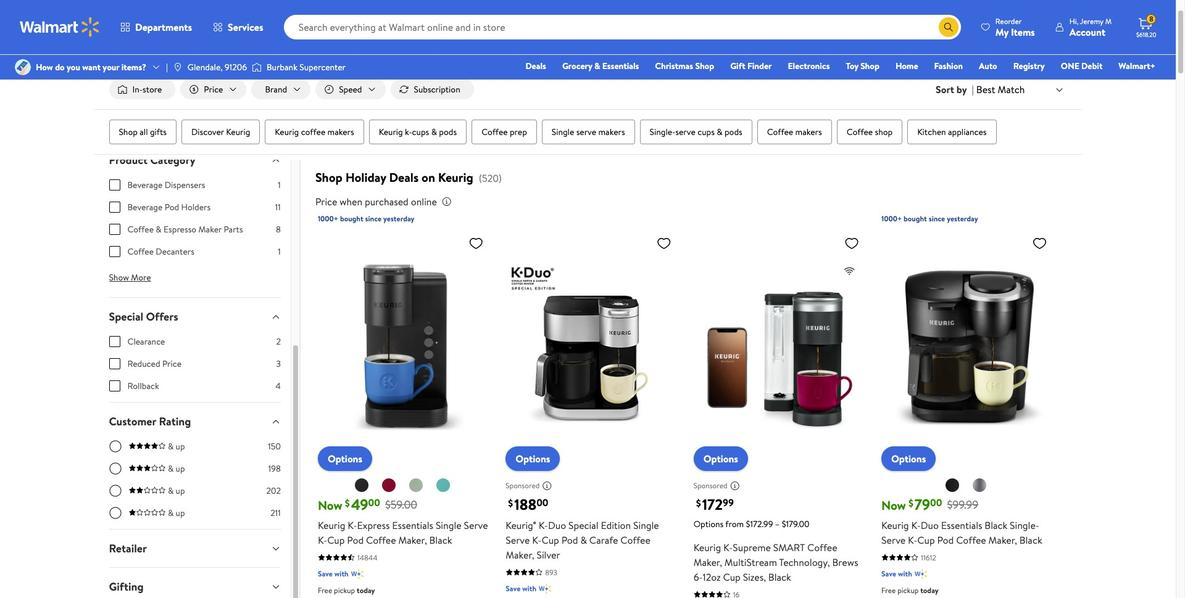 Task type: vqa. For each thing, say whether or not it's contained in the screenshot.
the left  IMAGE
yes



Task type: locate. For each thing, give the bounding box(es) containing it.
customer rating option group
[[109, 441, 281, 530]]

8 inside product category group
[[276, 224, 281, 236]]

store
[[143, 83, 162, 96]]

essentials down $99.99
[[941, 519, 983, 533]]

beverage down product category
[[128, 179, 163, 191]]

& inside product category group
[[156, 224, 162, 236]]

shop up when
[[315, 169, 343, 186]]

1 free from the left
[[318, 586, 332, 596]]

8 down 11
[[276, 224, 281, 236]]

2 duo from the left
[[921, 519, 939, 533]]

save for 49
[[318, 569, 333, 580]]

0 horizontal spatial with
[[335, 569, 349, 580]]

product category group
[[109, 179, 281, 268]]

2 horizontal spatial single
[[634, 519, 659, 533]]

customer rating
[[109, 414, 191, 430]]

2 options link from the left
[[506, 447, 560, 472]]

express
[[357, 519, 390, 533]]

gifting button
[[99, 569, 291, 599]]

keurig coffee makers link
[[265, 120, 364, 145]]

price when purchased online
[[315, 195, 437, 209]]

single serve makers link
[[542, 120, 635, 145]]

online
[[411, 195, 437, 209]]

pod down beverage dispensers
[[165, 201, 179, 214]]

0 horizontal spatial free pickup today
[[318, 586, 375, 596]]

price right reduced at left
[[162, 358, 182, 371]]

1 horizontal spatial kitchen
[[918, 126, 946, 138]]

1 bought from the left
[[340, 214, 363, 224]]

0 vertical spatial single-
[[650, 126, 676, 138]]

sponsored for 172
[[694, 481, 728, 492]]

duo up silver
[[548, 519, 566, 533]]

reduced price
[[128, 358, 182, 371]]

1 horizontal spatial deals
[[526, 60, 546, 72]]

today down 14844
[[357, 586, 375, 596]]

fashion
[[935, 60, 963, 72]]

188
[[514, 494, 537, 515]]

0 vertical spatial |
[[166, 61, 168, 73]]

options up $ 188 00
[[516, 452, 550, 466]]

kitchen left 'dining'
[[145, 13, 174, 25]]

options link up 99
[[694, 447, 748, 472]]

 image for burbank supercenter
[[252, 61, 262, 73]]

1 horizontal spatial ad disclaimer and feedback for ingridsponsoredproducts image
[[730, 481, 740, 491]]

rating
[[159, 414, 191, 430]]

coffee inside now $ 49 00 $59.00 keurig k-express essentials single serve k-cup pod coffee maker, black
[[366, 534, 396, 547]]

1 horizontal spatial serve
[[676, 126, 696, 138]]

deals left grocery
[[526, 60, 546, 72]]

one debit
[[1061, 60, 1103, 72]]

1 down 11
[[278, 246, 281, 258]]

$172.99
[[746, 518, 773, 531]]

1 horizontal spatial /
[[213, 13, 216, 25]]

moonlight gray image
[[973, 478, 987, 493]]

sponsored up 172
[[694, 481, 728, 492]]

0 horizontal spatial  image
[[15, 59, 31, 75]]

4 $ from the left
[[909, 497, 914, 511]]

offers
[[146, 309, 178, 325]]

0 horizontal spatial save with
[[318, 569, 349, 580]]

1 horizontal spatial cups
[[698, 126, 715, 138]]

1 horizontal spatial home link
[[890, 59, 924, 73]]

k- inside keurig k-supreme smart coffee maker, multistream technology, brews 6-12oz cup sizes, black
[[724, 541, 733, 555]]

1000+ bought since yesterday
[[318, 214, 415, 224], [882, 214, 979, 224]]

2 1000+ from the left
[[882, 214, 902, 224]]

walmart image
[[20, 17, 100, 37]]

1 options link from the left
[[318, 447, 372, 472]]

keurig inside now $ 49 00 $59.00 keurig k-express essentials single serve k-cup pod coffee maker, black
[[318, 519, 345, 533]]

add to favorites list, keurig k-supreme smart coffee maker, multistream technology, brews 6-12oz cup sizes, black image
[[845, 236, 860, 251]]

single
[[552, 126, 574, 138], [436, 519, 462, 533], [634, 519, 659, 533]]

0 horizontal spatial free
[[318, 586, 332, 596]]

3 options link from the left
[[694, 447, 748, 472]]

1 horizontal spatial now
[[882, 497, 906, 514]]

1 up 11
[[278, 179, 281, 191]]

electronics link
[[783, 59, 836, 73]]

1 horizontal spatial pods
[[725, 126, 743, 138]]

teal image
[[436, 478, 451, 493]]

1 1000+ bought since yesterday from the left
[[318, 214, 415, 224]]

gifting
[[109, 580, 144, 595]]

home left departments
[[109, 13, 132, 25]]

2 yesterday from the left
[[947, 214, 979, 224]]

2 free pickup today from the left
[[882, 586, 939, 596]]

cup inside "keurig® k-duo special edition single serve k-cup pod & carafe coffee maker, silver"
[[542, 534, 559, 547]]

options for keurig k-express essentials single serve k-cup pod coffee maker, black image
[[328, 452, 362, 466]]

toy shop
[[846, 60, 880, 72]]

1 1 from the top
[[278, 179, 281, 191]]

 image
[[173, 62, 183, 72]]

now for 79
[[882, 497, 906, 514]]

0 horizontal spatial today
[[357, 586, 375, 596]]

2 beverage from the top
[[128, 201, 163, 214]]

1 1000+ from the left
[[318, 214, 338, 224]]

rollback
[[128, 380, 159, 393]]

espresso
[[164, 224, 196, 236]]

1 beverage from the top
[[128, 179, 163, 191]]

/ left keurig link
[[213, 13, 216, 25]]

beverage for beverage dispensers
[[128, 179, 163, 191]]

options for 'keurig k-supreme smart coffee maker, multistream technology, brews 6-12oz cup sizes, black' image
[[704, 452, 738, 466]]

0 horizontal spatial save
[[318, 569, 333, 580]]

0 vertical spatial beverage
[[128, 179, 163, 191]]

now left 49
[[318, 497, 343, 514]]

add to favorites list, keurig® k-duo special edition single serve k-cup pod & carafe coffee maker, silver image
[[657, 236, 672, 251]]

coffee prep
[[482, 126, 527, 138]]

1 horizontal spatial price
[[204, 83, 223, 96]]

$
[[345, 497, 350, 511], [508, 497, 513, 511], [696, 497, 701, 511], [909, 497, 914, 511]]

1 vertical spatial walmart plus image
[[539, 583, 551, 596]]

red image
[[382, 478, 396, 493]]

serve inside "keurig® k-duo special edition single serve k-cup pod & carafe coffee maker, silver"
[[506, 534, 530, 547]]

purchased
[[365, 195, 409, 209]]

beverage down beverage dispensers
[[128, 201, 163, 214]]

1 horizontal spatial  image
[[252, 61, 262, 73]]

8 for 8 $618.20
[[1150, 14, 1154, 24]]

makers for single serve makers
[[599, 126, 625, 138]]

kitchen & dining link
[[145, 13, 208, 25]]

pod inside now $ 79 00 $99.99 keurig k-duo essentials black single- serve k-cup pod coffee maker, black
[[938, 534, 954, 547]]

0 horizontal spatial special
[[109, 309, 143, 325]]

1 vertical spatial price
[[315, 195, 337, 209]]

pod down $99.99
[[938, 534, 954, 547]]

duo down 79
[[921, 519, 939, 533]]

free
[[318, 586, 332, 596], [882, 586, 896, 596]]

dispensers
[[165, 179, 205, 191]]

1 00 from the left
[[368, 497, 380, 510]]

options for keurig k-duo essentials black single-serve k-cup pod coffee maker, black image
[[892, 452, 926, 466]]

price inside price dropdown button
[[204, 83, 223, 96]]

makers down sort and filter section element
[[599, 126, 625, 138]]

$ left 49
[[345, 497, 350, 511]]

toy shop link
[[841, 59, 885, 73]]

4 options link from the left
[[882, 447, 936, 472]]

0 horizontal spatial now
[[318, 497, 343, 514]]

price inside special offers group
[[162, 358, 182, 371]]

walmart+
[[1119, 60, 1156, 72]]

now for 49
[[318, 497, 343, 514]]

price for price
[[204, 83, 223, 96]]

1 horizontal spatial duo
[[921, 519, 939, 533]]

None checkbox
[[109, 224, 120, 235], [109, 246, 120, 258], [109, 359, 120, 370], [109, 381, 120, 392], [109, 224, 120, 235], [109, 246, 120, 258], [109, 359, 120, 370], [109, 381, 120, 392]]

 image right 91206
[[252, 61, 262, 73]]

free pickup today
[[318, 586, 375, 596], [882, 586, 939, 596]]

2 1000+ bought since yesterday from the left
[[882, 214, 979, 224]]

coffee inside "keurig® k-duo special edition single serve k-cup pod & carafe coffee maker, silver"
[[621, 534, 651, 547]]

1 & up from the top
[[168, 441, 185, 453]]

serve inside now $ 49 00 $59.00 keurig k-express essentials single serve k-cup pod coffee maker, black
[[464, 519, 488, 533]]

pickup for 49
[[334, 586, 355, 596]]

walmart plus image for $59.00
[[351, 568, 363, 581]]

1 ad disclaimer and feedback for ingridsponsoredproducts image from the left
[[542, 481, 552, 491]]

essentials down $59.00
[[392, 519, 434, 533]]

& up for 202
[[168, 485, 185, 498]]

0 vertical spatial home link
[[109, 13, 132, 25]]

save
[[318, 569, 333, 580], [882, 569, 897, 580], [506, 584, 521, 594]]

2 pickup from the left
[[898, 586, 919, 596]]

$ 172 99
[[696, 494, 734, 515]]

2 $ from the left
[[508, 497, 513, 511]]

0 horizontal spatial 8
[[276, 224, 281, 236]]

product category button
[[99, 141, 291, 179]]

2 1 from the top
[[278, 246, 281, 258]]

single- inside now $ 79 00 $99.99 keurig k-duo essentials black single- serve k-cup pod coffee maker, black
[[1010, 519, 1040, 533]]

$ left 188 at the left bottom of page
[[508, 497, 513, 511]]

keurig k-duo essentials black single-serve k-cup pod coffee maker, black image
[[882, 231, 1052, 462]]

0 vertical spatial 8
[[1150, 14, 1154, 24]]

home link left departments
[[109, 13, 132, 25]]

2 horizontal spatial makers
[[796, 126, 822, 138]]

1 now from the left
[[318, 497, 343, 514]]

$ inside now $ 79 00 $99.99 keurig k-duo essentials black single- serve k-cup pod coffee maker, black
[[909, 497, 914, 511]]

2 up from the top
[[176, 463, 185, 475]]

smart
[[774, 541, 805, 555]]

0 vertical spatial home
[[109, 13, 132, 25]]

reduced
[[128, 358, 160, 371]]

since
[[365, 214, 382, 224], [929, 214, 945, 224]]

0 horizontal spatial makers
[[328, 126, 354, 138]]

None checkbox
[[109, 180, 120, 191], [109, 202, 120, 213], [109, 337, 120, 348], [109, 180, 120, 191], [109, 202, 120, 213], [109, 337, 120, 348]]

1 horizontal spatial yesterday
[[947, 214, 979, 224]]

2 horizontal spatial price
[[315, 195, 337, 209]]

& up
[[168, 441, 185, 453], [168, 463, 185, 475], [168, 485, 185, 498], [168, 508, 185, 520]]

makers left coffee shop
[[796, 126, 822, 138]]

0 vertical spatial kitchen
[[145, 13, 174, 25]]

maker, inside "keurig® k-duo special edition single serve k-cup pod & carafe coffee maker, silver"
[[506, 549, 534, 562]]

grocery & essentials
[[562, 60, 639, 72]]

1 horizontal spatial bought
[[904, 214, 927, 224]]

0 horizontal spatial single-
[[650, 126, 676, 138]]

Walmart Site-Wide search field
[[284, 15, 961, 40]]

single down the teal image
[[436, 519, 462, 533]]

8 up $618.20 on the right of page
[[1150, 14, 1154, 24]]

2 horizontal spatial 00
[[931, 497, 942, 510]]

price down the glendale, 91206
[[204, 83, 223, 96]]

sponsored left ad disclaimer and feedback for skylinedisplayad image
[[636, 44, 670, 54]]

essentials for 49
[[392, 519, 434, 533]]

& up for 211
[[168, 508, 185, 520]]

0 horizontal spatial ad disclaimer and feedback for ingridsponsoredproducts image
[[542, 481, 552, 491]]

00 inside $ 188 00
[[537, 497, 549, 510]]

| inside sort and filter section element
[[972, 83, 974, 96]]

$ left 79
[[909, 497, 914, 511]]

debit
[[1082, 60, 1103, 72]]

1 horizontal spatial |
[[972, 83, 974, 96]]

serve
[[576, 126, 597, 138], [676, 126, 696, 138]]

2 makers from the left
[[599, 126, 625, 138]]

2 00 from the left
[[537, 497, 549, 510]]

keurig k-express essentials single serve k-cup pod coffee maker, black image
[[318, 231, 489, 462]]

cup inside now $ 79 00 $99.99 keurig k-duo essentials black single- serve k-cup pod coffee maker, black
[[918, 534, 935, 547]]

2 vertical spatial price
[[162, 358, 182, 371]]

1 vertical spatial special
[[569, 519, 599, 533]]

deals left on
[[389, 169, 419, 186]]

single-serve cups & pods
[[650, 126, 743, 138]]

want
[[82, 61, 101, 73]]

hi, jeremy m account
[[1070, 16, 1112, 39]]

1 vertical spatial home
[[896, 60, 919, 72]]

0 horizontal spatial duo
[[548, 519, 566, 533]]

walmart plus image down 893
[[539, 583, 551, 596]]

1 serve from the left
[[576, 126, 597, 138]]

1 horizontal spatial walmart plus image
[[539, 583, 551, 596]]

pickup
[[334, 586, 355, 596], [898, 586, 919, 596]]

pickup for 79
[[898, 586, 919, 596]]

reorder
[[996, 16, 1022, 26]]

ad disclaimer and feedback for ingridsponsoredproducts image up $ 188 00
[[542, 481, 552, 491]]

1 horizontal spatial pickup
[[898, 586, 919, 596]]

now left 79
[[882, 497, 906, 514]]

$ 188 00
[[508, 494, 549, 515]]

home left fashion
[[896, 60, 919, 72]]

options link up black icon
[[318, 447, 372, 472]]

registry
[[1014, 60, 1045, 72]]

today for 79
[[921, 586, 939, 596]]

2 horizontal spatial save with
[[882, 569, 913, 580]]

gifting tab
[[99, 569, 291, 599]]

 image
[[15, 59, 31, 75], [252, 61, 262, 73]]

1 makers from the left
[[328, 126, 354, 138]]

1 free pickup today from the left
[[318, 586, 375, 596]]

all
[[140, 126, 148, 138]]

essentials inside now $ 79 00 $99.99 keurig k-duo essentials black single- serve k-cup pod coffee maker, black
[[941, 519, 983, 533]]

1 vertical spatial home link
[[890, 59, 924, 73]]

single right edition
[[634, 519, 659, 533]]

2 pods from the left
[[725, 126, 743, 138]]

sponsored
[[636, 44, 670, 54], [506, 481, 540, 492], [694, 481, 728, 492]]

duo
[[548, 519, 566, 533], [921, 519, 939, 533]]

walmart plus image
[[351, 568, 363, 581], [539, 583, 551, 596]]

2 bought from the left
[[904, 214, 927, 224]]

0 horizontal spatial sponsored
[[506, 481, 540, 492]]

 image left how
[[15, 59, 31, 75]]

0 vertical spatial walmart plus image
[[351, 568, 363, 581]]

coffee
[[301, 126, 326, 138]]

duo inside "keurig® k-duo special edition single serve k-cup pod & carafe coffee maker, silver"
[[548, 519, 566, 533]]

2 ad disclaimer and feedback for ingridsponsoredproducts image from the left
[[730, 481, 740, 491]]

ad disclaimer and feedback for ingridsponsoredproducts image up 99
[[730, 481, 740, 491]]

0 horizontal spatial walmart plus image
[[351, 568, 363, 581]]

00 up silver
[[537, 497, 549, 510]]

1 horizontal spatial makers
[[599, 126, 625, 138]]

price left when
[[315, 195, 337, 209]]

home link
[[109, 13, 132, 25], [890, 59, 924, 73]]

1 horizontal spatial home
[[896, 60, 919, 72]]

essentials
[[603, 60, 639, 72], [392, 519, 434, 533], [941, 519, 983, 533]]

1 vertical spatial single-
[[1010, 519, 1040, 533]]

sort by |
[[936, 83, 974, 96]]

1 $ from the left
[[345, 497, 350, 511]]

customer rating button
[[99, 403, 291, 441]]

sponsored up 188 at the left bottom of page
[[506, 481, 540, 492]]

cups for k-
[[412, 126, 429, 138]]

coffee makers link
[[757, 120, 832, 145]]

$ inside $ 188 00
[[508, 497, 513, 511]]

0 horizontal spatial 1000+ bought since yesterday
[[318, 214, 415, 224]]

now
[[318, 497, 343, 514], [882, 497, 906, 514]]

free for 49
[[318, 586, 332, 596]]

one debit link
[[1056, 59, 1109, 73]]

free pickup today down walmart plus image at the right bottom
[[882, 586, 939, 596]]

/ left kitchen & dining link
[[137, 13, 140, 25]]

1 vertical spatial |
[[972, 83, 974, 96]]

0 vertical spatial 1
[[278, 179, 281, 191]]

1 horizontal spatial free pickup today
[[882, 586, 939, 596]]

kitchen appliances link
[[908, 120, 997, 145]]

1000+ for 49
[[318, 214, 338, 224]]

0 horizontal spatial yesterday
[[383, 214, 415, 224]]

yesterday for 79
[[947, 214, 979, 224]]

0 horizontal spatial since
[[365, 214, 382, 224]]

black inside now $ 49 00 $59.00 keurig k-express essentials single serve k-cup pod coffee maker, black
[[429, 534, 452, 547]]

home for home / kitchen & dining / keurig
[[109, 13, 132, 25]]

11612
[[921, 553, 936, 564]]

2 horizontal spatial with
[[898, 569, 913, 580]]

3 00 from the left
[[931, 497, 942, 510]]

0 horizontal spatial 00
[[368, 497, 380, 510]]

technology,
[[779, 556, 830, 570]]

00 for 49
[[368, 497, 380, 510]]

172
[[702, 494, 723, 515]]

options link up 79
[[882, 447, 936, 472]]

0 horizontal spatial cups
[[412, 126, 429, 138]]

3 & up from the top
[[168, 485, 185, 498]]

4 up from the top
[[176, 508, 185, 520]]

essentials inside now $ 49 00 $59.00 keurig k-express essentials single serve k-cup pod coffee maker, black
[[392, 519, 434, 533]]

& up for 150
[[168, 441, 185, 453]]

1 cups from the left
[[412, 126, 429, 138]]

& up for 198
[[168, 463, 185, 475]]

kitchen left appliances
[[918, 126, 946, 138]]

1000+ for 79
[[882, 214, 902, 224]]

category
[[150, 153, 195, 168]]

1 today from the left
[[357, 586, 375, 596]]

essentials down "search" "search field"
[[603, 60, 639, 72]]

makers right "coffee"
[[328, 126, 354, 138]]

coffee
[[482, 126, 508, 138], [767, 126, 794, 138], [847, 126, 873, 138], [128, 224, 154, 236], [128, 246, 154, 258], [366, 534, 396, 547], [621, 534, 651, 547], [957, 534, 987, 547], [808, 541, 838, 555]]

99
[[723, 497, 734, 510]]

3 $ from the left
[[696, 497, 701, 511]]

walmart plus image down 14844
[[351, 568, 363, 581]]

00 inside now $ 49 00 $59.00 keurig k-express essentials single serve k-cup pod coffee maker, black
[[368, 497, 380, 510]]

bought for 79
[[904, 214, 927, 224]]

maker, inside now $ 49 00 $59.00 keurig k-express essentials single serve k-cup pod coffee maker, black
[[398, 534, 427, 547]]

single right prep
[[552, 126, 574, 138]]

glendale, 91206
[[188, 61, 247, 73]]

keurig inside now $ 79 00 $99.99 keurig k-duo essentials black single- serve k-cup pod coffee maker, black
[[882, 519, 909, 533]]

00 inside now $ 79 00 $99.99 keurig k-duo essentials black single- serve k-cup pod coffee maker, black
[[931, 497, 942, 510]]

deals link
[[520, 59, 552, 73]]

1 since from the left
[[365, 214, 382, 224]]

3 up from the top
[[176, 485, 185, 498]]

options up 99
[[704, 452, 738, 466]]

0 horizontal spatial pickup
[[334, 586, 355, 596]]

0 horizontal spatial serve
[[464, 519, 488, 533]]

coffee & espresso maker parts
[[128, 224, 243, 236]]

cup inside now $ 49 00 $59.00 keurig k-express essentials single serve k-cup pod coffee maker, black
[[327, 534, 345, 547]]

0 horizontal spatial home
[[109, 13, 132, 25]]

0 horizontal spatial 1000+
[[318, 214, 338, 224]]

free pickup today down 14844
[[318, 586, 375, 596]]

$ left 172
[[696, 497, 701, 511]]

1 horizontal spatial 1000+ bought since yesterday
[[882, 214, 979, 224]]

00 down black icon
[[368, 497, 380, 510]]

1000+ bought since yesterday for 79
[[882, 214, 979, 224]]

0 horizontal spatial pods
[[439, 126, 457, 138]]

1 horizontal spatial today
[[921, 586, 939, 596]]

pod up 14844
[[347, 534, 364, 547]]

shop all gifts link
[[109, 120, 177, 145]]

2 horizontal spatial sponsored
[[694, 481, 728, 492]]

2 horizontal spatial save
[[882, 569, 897, 580]]

0 horizontal spatial serve
[[576, 126, 597, 138]]

since for 79
[[929, 214, 945, 224]]

2 horizontal spatial serve
[[882, 534, 906, 547]]

1 horizontal spatial single-
[[1010, 519, 1040, 533]]

keurig® k-duo special edition single serve k-cup pod & carafe coffee maker, silver
[[506, 519, 659, 562]]

1 yesterday from the left
[[383, 214, 415, 224]]

0 horizontal spatial bought
[[340, 214, 363, 224]]

up for 150
[[176, 441, 185, 453]]

0 horizontal spatial essentials
[[392, 519, 434, 533]]

today down walmart plus image at the right bottom
[[921, 586, 939, 596]]

$ inside $ 172 99
[[696, 497, 701, 511]]

pods right k-
[[439, 126, 457, 138]]

2 free from the left
[[882, 586, 896, 596]]

1 pickup from the left
[[334, 586, 355, 596]]

00 left $99.99
[[931, 497, 942, 510]]

2 serve from the left
[[676, 126, 696, 138]]

| right by
[[972, 83, 974, 96]]

options link up $ 188 00
[[506, 447, 560, 472]]

k-
[[348, 519, 357, 533], [539, 519, 548, 533], [912, 519, 921, 533], [318, 534, 327, 547], [532, 534, 542, 547], [908, 534, 918, 547], [724, 541, 733, 555]]

options link for keurig k-express essentials single serve k-cup pod coffee maker, black image
[[318, 447, 372, 472]]

1 horizontal spatial since
[[929, 214, 945, 224]]

1 horizontal spatial free
[[882, 586, 896, 596]]

1 vertical spatial 8
[[276, 224, 281, 236]]

now inside now $ 49 00 $59.00 keurig k-express essentials single serve k-cup pod coffee maker, black
[[318, 497, 343, 514]]

00 for 79
[[931, 497, 942, 510]]

special up clearance
[[109, 309, 143, 325]]

2 now from the left
[[882, 497, 906, 514]]

2 & up from the top
[[168, 463, 185, 475]]

options up 79
[[892, 452, 926, 466]]

pods for single-serve cups & pods
[[725, 126, 743, 138]]

home
[[109, 13, 132, 25], [896, 60, 919, 72]]

options up black icon
[[328, 452, 362, 466]]

how do you want your items?
[[36, 61, 146, 73]]

cups
[[412, 126, 429, 138], [698, 126, 715, 138]]

special up carafe at bottom
[[569, 519, 599, 533]]

bought
[[340, 214, 363, 224], [904, 214, 927, 224]]

maker, inside now $ 79 00 $99.99 keurig k-duo essentials black single- serve k-cup pod coffee maker, black
[[989, 534, 1017, 547]]

pod left carafe at bottom
[[562, 534, 578, 547]]

1 vertical spatial 1
[[278, 246, 281, 258]]

4 & up from the top
[[168, 508, 185, 520]]

coffee prep link
[[472, 120, 537, 145]]

Search search field
[[284, 15, 961, 40]]

save with
[[318, 569, 349, 580], [882, 569, 913, 580], [506, 584, 537, 594]]

add to favorites list, keurig k-express essentials single serve k-cup pod coffee maker, black image
[[469, 236, 484, 251]]

up for 202
[[176, 485, 185, 498]]

free pickup today for 79
[[882, 586, 939, 596]]

2 today from the left
[[921, 586, 939, 596]]

1 horizontal spatial 1000+
[[882, 214, 902, 224]]

ad disclaimer and feedback for ingridsponsoredproducts image
[[542, 481, 552, 491], [730, 481, 740, 491]]

up for 211
[[176, 508, 185, 520]]

shop left all
[[119, 126, 138, 138]]

auto
[[979, 60, 998, 72]]

pod inside product category group
[[165, 201, 179, 214]]

keurig®
[[506, 519, 536, 533]]

do
[[55, 61, 65, 73]]

home link left fashion
[[890, 59, 924, 73]]

now inside now $ 79 00 $99.99 keurig k-duo essentials black single- serve k-cup pod coffee maker, black
[[882, 497, 906, 514]]

options link for the keurig® k-duo special edition single serve k-cup pod & carafe coffee maker, silver 'image'
[[506, 447, 560, 472]]

| right items?
[[166, 61, 168, 73]]

2 cups from the left
[[698, 126, 715, 138]]

1 duo from the left
[[548, 519, 566, 533]]

bought for 49
[[340, 214, 363, 224]]

91206
[[225, 61, 247, 73]]

how
[[36, 61, 53, 73]]

match
[[998, 83, 1025, 96]]

black image
[[354, 478, 369, 493]]

options
[[328, 452, 362, 466], [516, 452, 550, 466], [704, 452, 738, 466], [892, 452, 926, 466], [694, 518, 724, 531]]

1 / from the left
[[137, 13, 140, 25]]

1 horizontal spatial serve
[[506, 534, 530, 547]]

serve
[[464, 519, 488, 533], [506, 534, 530, 547], [882, 534, 906, 547]]

8 inside 8 $618.20
[[1150, 14, 1154, 24]]

christmas
[[655, 60, 693, 72]]

1 horizontal spatial special
[[569, 519, 599, 533]]

1 horizontal spatial 00
[[537, 497, 549, 510]]

1 vertical spatial deals
[[389, 169, 419, 186]]

2 since from the left
[[929, 214, 945, 224]]

1 vertical spatial beverage
[[128, 201, 163, 214]]

1 horizontal spatial with
[[522, 584, 537, 594]]

pods left 'coffee makers' link
[[725, 126, 743, 138]]

1 up from the top
[[176, 441, 185, 453]]

shop right toy on the top of page
[[861, 60, 880, 72]]

2 horizontal spatial essentials
[[941, 519, 983, 533]]

1 vertical spatial kitchen
[[918, 126, 946, 138]]

free pickup today for 49
[[318, 586, 375, 596]]

1 pods from the left
[[439, 126, 457, 138]]



Task type: describe. For each thing, give the bounding box(es) containing it.
$99.99
[[947, 498, 979, 513]]

$618.20
[[1137, 30, 1157, 39]]

free for 79
[[882, 586, 896, 596]]

150
[[268, 441, 281, 453]]

0 horizontal spatial kitchen
[[145, 13, 174, 25]]

12oz
[[703, 571, 721, 585]]

2
[[276, 336, 281, 348]]

price for price when purchased online
[[315, 195, 337, 209]]

serve for single-
[[676, 126, 696, 138]]

shop right christmas
[[695, 60, 714, 72]]

up for 198
[[176, 463, 185, 475]]

special inside "keurig® k-duo special edition single serve k-cup pod & carafe coffee maker, silver"
[[569, 519, 599, 533]]

discover keurig link
[[182, 120, 260, 145]]

essentials for 79
[[941, 519, 983, 533]]

keurig inside keurig k-supreme smart coffee maker, multistream technology, brews 6-12oz cup sizes, black
[[694, 541, 721, 555]]

since for 49
[[365, 214, 382, 224]]

beverage pod holders
[[128, 201, 211, 214]]

retailer
[[109, 542, 147, 557]]

departments button
[[110, 12, 203, 42]]

now $ 79 00 $99.99 keurig k-duo essentials black single- serve k-cup pod coffee maker, black
[[882, 494, 1043, 547]]

serve inside now $ 79 00 $99.99 keurig k-duo essentials black single- serve k-cup pod coffee maker, black
[[882, 534, 906, 547]]

keurig k-supreme smart coffee maker, multistream technology, brews 6-12oz cup sizes, black
[[694, 541, 859, 585]]

search icon image
[[944, 22, 954, 32]]

add to favorites list, keurig k-duo essentials black single-serve k-cup pod coffee maker, black image
[[1033, 236, 1047, 251]]

black inside keurig k-supreme smart coffee maker, multistream technology, brews 6-12oz cup sizes, black
[[769, 571, 791, 585]]

keurig coffee makers
[[275, 126, 354, 138]]

keurig k-supreme smart coffee maker, multistream technology, brews 6-12oz cup sizes, black image
[[694, 231, 864, 462]]

sort
[[936, 83, 955, 96]]

with for 79
[[898, 569, 913, 580]]

sort and filter section element
[[94, 70, 1082, 109]]

m
[[1106, 16, 1112, 26]]

special inside special offers dropdown button
[[109, 309, 143, 325]]

walmart plus image for 188
[[539, 583, 551, 596]]

0 horizontal spatial home link
[[109, 13, 132, 25]]

gift
[[731, 60, 746, 72]]

pods for keurig k-cups & pods
[[439, 126, 457, 138]]

customer rating tab
[[99, 403, 291, 441]]

duo inside now $ 79 00 $99.99 keurig k-duo essentials black single- serve k-cup pod coffee maker, black
[[921, 519, 939, 533]]

home / kitchen & dining / keurig
[[109, 13, 245, 25]]

0 vertical spatial deals
[[526, 60, 546, 72]]

options down 172
[[694, 518, 724, 531]]

 image for how do you want your items?
[[15, 59, 31, 75]]

(520)
[[479, 172, 502, 185]]

k-
[[405, 126, 412, 138]]

coffee makers
[[767, 126, 822, 138]]

parts
[[224, 224, 243, 236]]

in-store
[[132, 83, 162, 96]]

1 horizontal spatial single
[[552, 126, 574, 138]]

coffee shop
[[847, 126, 893, 138]]

product category tab
[[99, 141, 291, 179]]

maker, inside keurig k-supreme smart coffee maker, multistream technology, brews 6-12oz cup sizes, black
[[694, 556, 722, 570]]

save with for 49
[[318, 569, 349, 580]]

grocery & essentials link
[[557, 59, 645, 73]]

serve for single
[[576, 126, 597, 138]]

show more
[[109, 272, 151, 284]]

single inside "keurig® k-duo special edition single serve k-cup pod & carafe coffee maker, silver"
[[634, 519, 659, 533]]

ad disclaimer and feedback for skylinedisplayad image
[[672, 44, 682, 54]]

today for 49
[[357, 586, 375, 596]]

1 out of 5 stars and up, 211 items radio
[[109, 508, 121, 520]]

211
[[271, 508, 281, 520]]

198
[[268, 463, 281, 475]]

coffee inside now $ 79 00 $99.99 keurig k-duo essentials black single- serve k-cup pod coffee maker, black
[[957, 534, 987, 547]]

more
[[131, 272, 151, 284]]

beverage for beverage pod holders
[[128, 201, 163, 214]]

$179.00
[[782, 518, 810, 531]]

speed button
[[316, 80, 386, 99]]

sponsored for 188
[[506, 481, 540, 492]]

coffee shop link
[[837, 120, 903, 145]]

options link for keurig k-duo essentials black single-serve k-cup pod coffee maker, black image
[[882, 447, 936, 472]]

1 horizontal spatial save with
[[506, 584, 537, 594]]

clearance
[[128, 336, 165, 348]]

yesterday for 49
[[383, 214, 415, 224]]

cup inside keurig k-supreme smart coffee maker, multistream technology, brews 6-12oz cup sizes, black
[[723, 571, 741, 585]]

3 makers from the left
[[796, 126, 822, 138]]

show
[[109, 272, 129, 284]]

in-store button
[[109, 80, 176, 99]]

reorder my items
[[996, 16, 1035, 39]]

by
[[957, 83, 967, 96]]

4 out of 5 stars and up, 150 items radio
[[109, 441, 121, 453]]

burbank
[[267, 61, 298, 73]]

christmas shop
[[655, 60, 714, 72]]

2 out of 5 stars and up, 202 items radio
[[109, 485, 121, 498]]

1 horizontal spatial essentials
[[603, 60, 639, 72]]

black image
[[945, 478, 960, 493]]

options for the keurig® k-duo special edition single serve k-cup pod & carafe coffee maker, silver 'image'
[[516, 452, 550, 466]]

best match
[[977, 83, 1025, 96]]

with for 49
[[335, 569, 349, 580]]

auto link
[[974, 59, 1003, 73]]

shop all gifts
[[119, 126, 167, 138]]

supercenter
[[300, 61, 346, 73]]

walmart+ link
[[1113, 59, 1161, 73]]

save for 79
[[882, 569, 897, 580]]

shop holiday deals on keurig (520)
[[315, 169, 502, 186]]

best
[[977, 83, 996, 96]]

services
[[228, 20, 263, 34]]

keurig® k-duo special edition single serve k-cup pod & carafe coffee maker, silver image
[[506, 231, 677, 462]]

0 horizontal spatial |
[[166, 61, 168, 73]]

1 horizontal spatial save
[[506, 584, 521, 594]]

special offers group
[[109, 336, 281, 403]]

keurig k-cups & pods link
[[369, 120, 467, 145]]

cups for serve
[[698, 126, 715, 138]]

8 for 8
[[276, 224, 281, 236]]

carafe
[[590, 534, 618, 547]]

in-
[[132, 83, 143, 96]]

maker
[[199, 224, 222, 236]]

makers for keurig coffee makers
[[328, 126, 354, 138]]

home for home
[[896, 60, 919, 72]]

–
[[775, 518, 780, 531]]

multistream
[[725, 556, 777, 570]]

single inside now $ 49 00 $59.00 keurig k-express essentials single serve k-cup pod coffee maker, black
[[436, 519, 462, 533]]

save with for 79
[[882, 569, 913, 580]]

decanters
[[156, 246, 194, 258]]

retailer button
[[99, 530, 291, 568]]

8 $618.20
[[1137, 14, 1157, 39]]

now $ 49 00 $59.00 keurig k-express essentials single serve k-cup pod coffee maker, black
[[318, 494, 488, 547]]

6-
[[694, 571, 703, 585]]

ad disclaimer and feedback for ingridsponsoredproducts image for 172
[[730, 481, 740, 491]]

legal information image
[[442, 197, 452, 207]]

2 / from the left
[[213, 13, 216, 25]]

items?
[[121, 61, 146, 73]]

walmart plus image
[[915, 568, 927, 581]]

subscription button
[[391, 80, 474, 99]]

coffee inside keurig k-supreme smart coffee maker, multistream technology, brews 6-12oz cup sizes, black
[[808, 541, 838, 555]]

3 out of 5 stars and up, 198 items radio
[[109, 463, 121, 475]]

retailer tab
[[99, 530, 291, 568]]

11
[[275, 201, 281, 214]]

account
[[1070, 25, 1106, 39]]

pod inside "keurig® k-duo special edition single serve k-cup pod & carafe coffee maker, silver"
[[562, 534, 578, 547]]

single serve makers
[[552, 126, 625, 138]]

$ inside now $ 49 00 $59.00 keurig k-express essentials single serve k-cup pod coffee maker, black
[[345, 497, 350, 511]]

keurig link
[[221, 13, 245, 25]]

1 horizontal spatial sponsored
[[636, 44, 670, 54]]

special offers
[[109, 309, 178, 325]]

pod inside now $ 49 00 $59.00 keurig k-express essentials single serve k-cup pod coffee maker, black
[[347, 534, 364, 547]]

brand button
[[252, 80, 311, 99]]

ad disclaimer and feedback for ingridsponsoredproducts image for 188
[[542, 481, 552, 491]]

& inside "keurig® k-duo special edition single serve k-cup pod & carafe coffee maker, silver"
[[581, 534, 587, 547]]

prep
[[510, 126, 527, 138]]

you
[[67, 61, 80, 73]]

1 for coffee decanters
[[278, 246, 281, 258]]

1000+ bought since yesterday for 49
[[318, 214, 415, 224]]

show more button
[[99, 268, 161, 288]]

customer
[[109, 414, 156, 430]]

special offers tab
[[99, 298, 291, 336]]

0 horizontal spatial deals
[[389, 169, 419, 186]]

sage image
[[409, 478, 424, 493]]

one
[[1061, 60, 1080, 72]]

1 for beverage dispensers
[[278, 179, 281, 191]]

options link for 'keurig k-supreme smart coffee maker, multistream technology, brews 6-12oz cup sizes, black' image
[[694, 447, 748, 472]]



